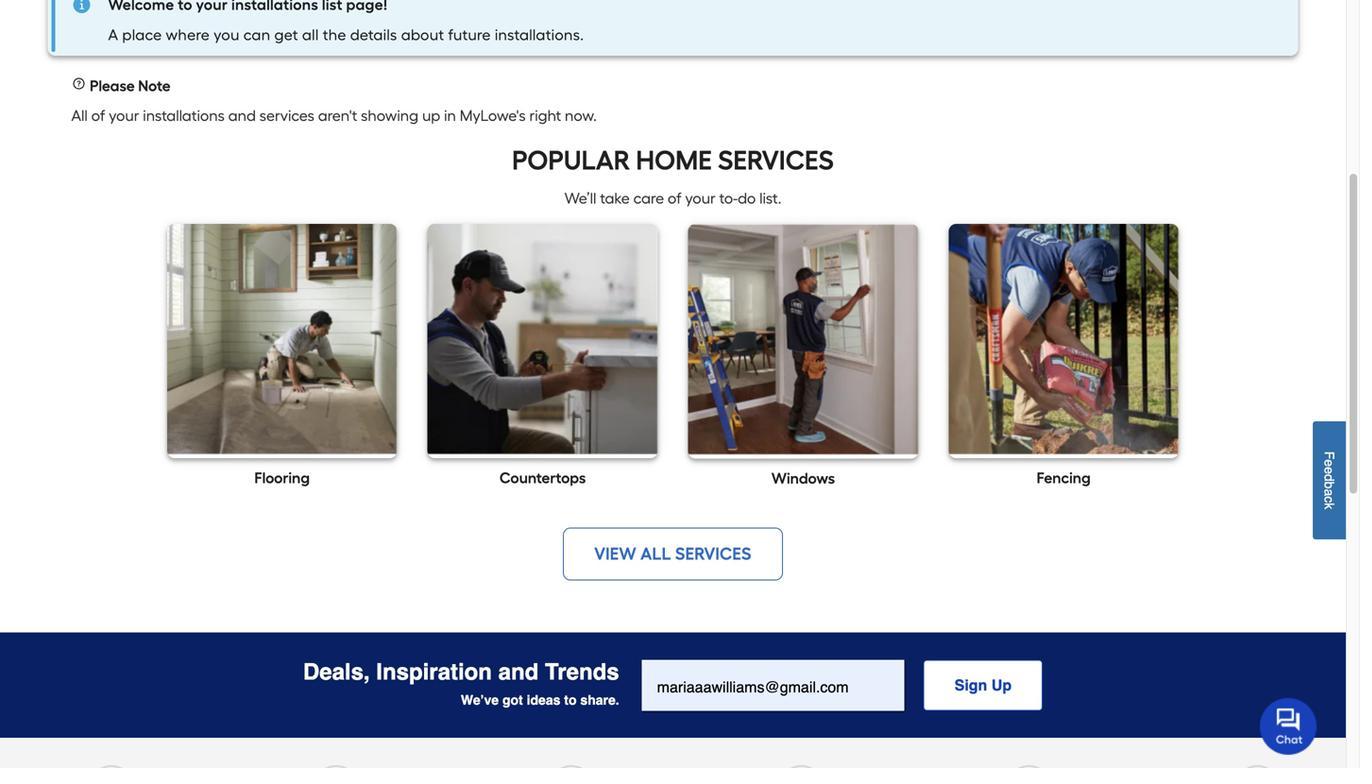 Task type: describe. For each thing, give the bounding box(es) containing it.
a
[[1323, 489, 1338, 496]]

please
[[90, 77, 135, 95]]

note
[[138, 77, 171, 95]]

in
[[444, 107, 456, 125]]

inspiration
[[376, 659, 492, 685]]

do
[[738, 189, 756, 207]]

services for view all services
[[676, 544, 752, 564]]

list.
[[760, 189, 782, 207]]

order status image
[[313, 766, 360, 768]]

where
[[166, 26, 210, 44]]

all
[[71, 107, 88, 125]]

view
[[595, 544, 637, 564]]

showing
[[361, 107, 419, 125]]

installations.
[[495, 26, 584, 44]]

get
[[275, 26, 298, 44]]

info filled image
[[70, 0, 93, 16]]

we've
[[461, 693, 499, 708]]

right
[[530, 107, 562, 125]]

countertops image
[[428, 224, 658, 454]]

lowe's credit center image
[[548, 766, 595, 768]]

sign up form
[[642, 660, 1044, 713]]

f e e d b a c k
[[1323, 451, 1338, 510]]

1 horizontal spatial your
[[686, 189, 716, 207]]

f
[[1323, 451, 1338, 459]]

can
[[244, 26, 271, 44]]

0 horizontal spatial of
[[91, 107, 105, 125]]

view all services link
[[564, 528, 783, 581]]

popular home services
[[512, 145, 834, 176]]

take
[[600, 189, 630, 207]]

Email Address email field
[[642, 660, 905, 711]]

services
[[260, 107, 315, 125]]

and inside deals, inspiration and trends we've got ideas to share.
[[499, 659, 539, 685]]

help outlined image
[[71, 76, 86, 91]]

deals, inspiration and trends we've got ideas to share.
[[303, 659, 620, 708]]

contact us & faq image
[[88, 766, 135, 768]]

flooring image
[[167, 224, 398, 454]]

please note
[[86, 77, 171, 95]]

sign up button
[[924, 660, 1044, 711]]

a place where you can get all the details about future installations.
[[108, 26, 584, 44]]

we'll take care of your to-do list.
[[565, 189, 782, 207]]

f e e d b a c k button
[[1314, 421, 1347, 540]]

1 horizontal spatial of
[[668, 189, 682, 207]]



Task type: locate. For each thing, give the bounding box(es) containing it.
0 horizontal spatial and
[[228, 107, 256, 125]]

0 vertical spatial of
[[91, 107, 105, 125]]

fencing
[[1037, 469, 1091, 487]]

k
[[1323, 503, 1338, 510]]

the
[[323, 26, 347, 44]]

installation services image
[[1006, 766, 1053, 768]]

a
[[108, 26, 118, 44]]

2 e from the top
[[1323, 467, 1338, 474]]

1 e from the top
[[1323, 459, 1338, 467]]

windows image
[[689, 224, 919, 455]]

services right the all
[[676, 544, 752, 564]]

mylowe's
[[460, 107, 526, 125]]

now.
[[565, 107, 597, 125]]

details
[[350, 26, 398, 44]]

countertops
[[500, 469, 586, 487]]

about
[[401, 26, 445, 44]]

place
[[122, 26, 162, 44]]

services inside view all services button
[[676, 544, 752, 564]]

up
[[992, 677, 1012, 694]]

e up d
[[1323, 459, 1338, 467]]

aren't
[[318, 107, 358, 125]]

services for popular home services
[[718, 145, 834, 176]]

your down the please note
[[109, 107, 139, 125]]

got
[[503, 693, 523, 708]]

your
[[109, 107, 139, 125], [686, 189, 716, 207]]

all
[[641, 544, 672, 564]]

1 vertical spatial your
[[686, 189, 716, 207]]

view all services button
[[564, 528, 783, 581]]

windows
[[772, 470, 836, 488]]

all of your installations and services aren't showing up in mylowe's right now.
[[71, 107, 597, 125]]

deals,
[[303, 659, 370, 685]]

care
[[634, 189, 664, 207]]

home
[[636, 145, 713, 176]]

and up got
[[499, 659, 539, 685]]

we'll
[[565, 189, 597, 207]]

1 vertical spatial and
[[499, 659, 539, 685]]

all
[[302, 26, 319, 44]]

of
[[91, 107, 105, 125], [668, 189, 682, 207]]

e
[[1323, 459, 1338, 467], [1323, 467, 1338, 474]]

0 horizontal spatial your
[[109, 107, 139, 125]]

c
[[1323, 496, 1338, 503]]

popular
[[512, 145, 631, 176]]

trends
[[545, 659, 620, 685]]

services up list.
[[718, 145, 834, 176]]

share.
[[581, 693, 620, 708]]

you
[[214, 26, 240, 44]]

0 vertical spatial your
[[109, 107, 139, 125]]

future
[[448, 26, 491, 44]]

sign up
[[955, 677, 1012, 694]]

1 vertical spatial services
[[676, 544, 752, 564]]

0 vertical spatial and
[[228, 107, 256, 125]]

your left the to-
[[686, 189, 716, 207]]

d
[[1323, 474, 1338, 482]]

and
[[228, 107, 256, 125], [499, 659, 539, 685]]

1 vertical spatial of
[[668, 189, 682, 207]]

ideas
[[527, 693, 561, 708]]

0 vertical spatial services
[[718, 145, 834, 176]]

lowe's app image
[[1235, 766, 1282, 768]]

chat invite button image
[[1261, 698, 1318, 755]]

1 horizontal spatial and
[[499, 659, 539, 685]]

flooring
[[255, 469, 310, 487]]

up
[[422, 107, 441, 125]]

to-
[[720, 189, 738, 207]]

installations
[[143, 107, 225, 125]]

of right all
[[91, 107, 105, 125]]

of right care
[[668, 189, 682, 207]]

gift cards image
[[778, 766, 825, 768]]

services
[[718, 145, 834, 176], [676, 544, 752, 564]]

e up b
[[1323, 467, 1338, 474]]

b
[[1323, 482, 1338, 489]]

fencing image
[[949, 224, 1180, 454]]

and left services
[[228, 107, 256, 125]]

view all services
[[595, 544, 752, 564]]

sign
[[955, 677, 988, 694]]

to
[[565, 693, 577, 708]]



Task type: vqa. For each thing, say whether or not it's contained in the screenshot.
get
yes



